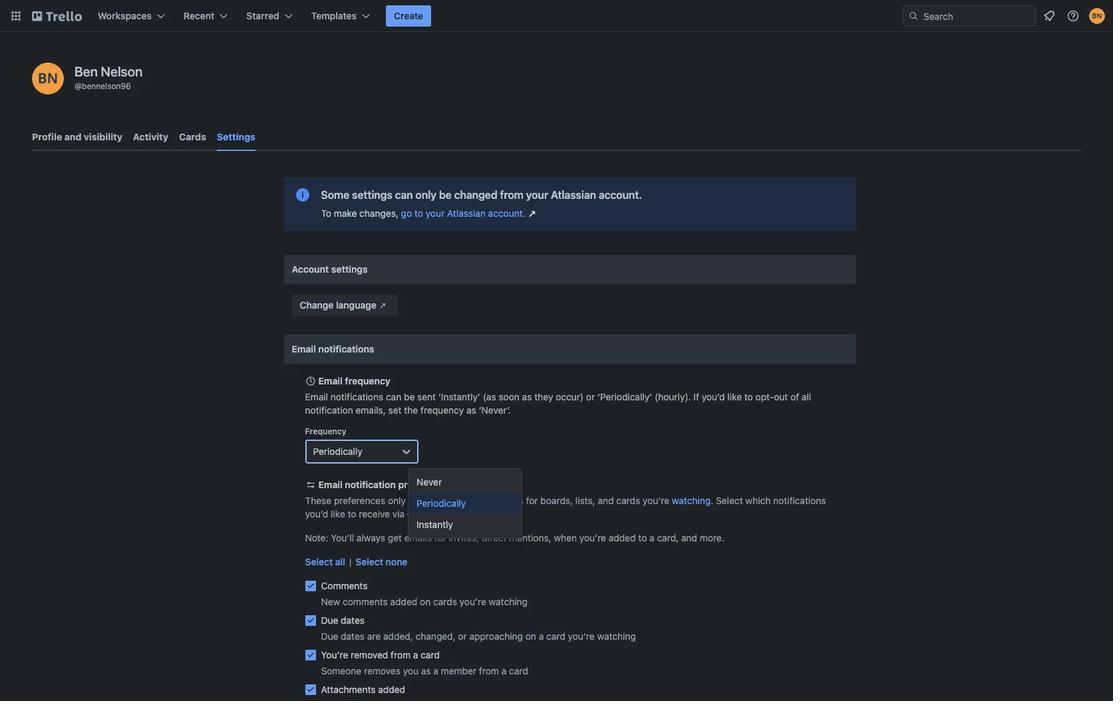 Task type: describe. For each thing, give the bounding box(es) containing it.
all inside email notifications can be sent 'instantly' (as soon as they occur) or 'periodically' (hourly). if you'd like to opt-out of all notification emails, set the frequency as 'never'.
[[802, 391, 811, 402]]

select none button
[[355, 556, 407, 569]]

to right go
[[414, 208, 423, 219]]

0 horizontal spatial account.
[[488, 208, 525, 219]]

1 horizontal spatial cards
[[616, 495, 640, 506]]

notifications inside . select which notifications you'd like to receive via email.
[[773, 495, 826, 506]]

out
[[774, 391, 788, 402]]

boards,
[[540, 495, 573, 506]]

0 vertical spatial added
[[609, 532, 636, 544]]

due for due dates are added, changed, or approaching on a card you're watching
[[321, 631, 338, 642]]

new comments added on cards you're watching
[[321, 596, 528, 607]]

1 vertical spatial added
[[390, 596, 417, 607]]

receive
[[359, 508, 390, 520]]

.
[[711, 495, 713, 506]]

notifications up direct
[[471, 495, 523, 506]]

comments
[[321, 580, 368, 591]]

to
[[321, 208, 331, 219]]

email notification preferences
[[318, 479, 452, 490]]

0 notifications image
[[1041, 8, 1057, 24]]

are
[[367, 631, 381, 642]]

make
[[334, 208, 357, 219]]

language
[[336, 299, 376, 311]]

go to your atlassian account. link
[[401, 207, 539, 220]]

which
[[745, 495, 771, 506]]

1 vertical spatial atlassian
[[447, 208, 486, 219]]

change language link
[[292, 295, 398, 316]]

1 horizontal spatial be
[[439, 189, 452, 201]]

you'll
[[331, 532, 354, 544]]

a left card, in the bottom of the page
[[649, 532, 654, 544]]

new
[[321, 596, 340, 607]]

to inside email notifications can be sent 'instantly' (as soon as they occur) or 'periodically' (hourly). if you'd like to opt-out of all notification emails, set the frequency as 'never'.
[[744, 391, 753, 402]]

email.
[[407, 508, 432, 520]]

note:
[[305, 532, 328, 544]]

1 vertical spatial or
[[458, 631, 467, 642]]

note: you'll always get emails for invites, direct mentions, when you're added to a card, and more.
[[305, 532, 724, 544]]

'periodically'
[[597, 391, 652, 402]]

you're removed from a card
[[321, 649, 440, 661]]

'never'.
[[479, 404, 511, 416]]

starred
[[246, 10, 279, 21]]

1 vertical spatial and
[[598, 495, 614, 506]]

change
[[300, 299, 334, 311]]

0 vertical spatial preferences
[[398, 479, 452, 490]]

select all button
[[305, 556, 345, 569]]

'instantly'
[[438, 391, 480, 402]]

these
[[305, 495, 331, 506]]

to make changes,
[[321, 208, 401, 219]]

2 vertical spatial card
[[509, 665, 528, 677]]

instantly
[[416, 519, 453, 530]]

visibility
[[84, 131, 122, 142]]

Search field
[[919, 6, 1035, 26]]

from for member
[[479, 665, 499, 677]]

1 horizontal spatial for
[[526, 495, 538, 506]]

like inside . select which notifications you'd like to receive via email.
[[331, 508, 345, 520]]

when
[[554, 532, 577, 544]]

0 horizontal spatial from
[[391, 649, 411, 661]]

some settings can only be changed from your atlassian account.
[[321, 189, 642, 201]]

changed
[[454, 189, 497, 201]]

frequency
[[305, 426, 346, 436]]

email
[[445, 495, 468, 506]]

more.
[[700, 532, 724, 544]]

workspaces button
[[90, 5, 173, 27]]

1 vertical spatial preferences
[[334, 495, 385, 506]]

0 horizontal spatial card
[[421, 649, 440, 661]]

attachments added
[[321, 684, 405, 695]]

dates for due dates
[[341, 615, 365, 626]]

email notifications can be sent 'instantly' (as soon as they occur) or 'periodically' (hourly). if you'd like to opt-out of all notification emails, set the frequency as 'never'.
[[305, 391, 811, 416]]

starred button
[[238, 5, 301, 27]]

1 horizontal spatial as
[[466, 404, 476, 416]]

sm image
[[376, 299, 390, 312]]

1 vertical spatial for
[[434, 532, 446, 544]]

you'd inside . select which notifications you'd like to receive via email.
[[305, 508, 328, 520]]

due dates are added, changed, or approaching on a card you're watching
[[321, 631, 636, 642]]

0 horizontal spatial only
[[388, 495, 406, 506]]

soon
[[499, 391, 520, 402]]

email frequency
[[318, 375, 390, 387]]

0 horizontal spatial frequency
[[345, 375, 390, 387]]

activity link
[[133, 125, 168, 149]]

workspaces
[[98, 10, 152, 21]]

nelson
[[101, 64, 143, 79]]

to left 'email'
[[434, 495, 443, 506]]

create
[[394, 10, 423, 21]]

attachments
[[321, 684, 376, 695]]

due for due dates
[[321, 615, 338, 626]]

ben nelson @ bennelson96
[[75, 64, 143, 91]]

like inside email notifications can be sent 'instantly' (as soon as they occur) or 'periodically' (hourly). if you'd like to opt-out of all notification emails, set the frequency as 'never'.
[[727, 391, 742, 402]]

0 vertical spatial and
[[64, 131, 81, 142]]

recent button
[[176, 5, 236, 27]]

1 vertical spatial cards
[[433, 596, 457, 607]]

templates
[[311, 10, 357, 21]]

templates button
[[303, 5, 378, 27]]

1 vertical spatial on
[[525, 631, 536, 642]]

card,
[[657, 532, 679, 544]]

watching link
[[672, 495, 711, 506]]

0 horizontal spatial select
[[305, 556, 333, 567]]

recent
[[184, 10, 214, 21]]

none
[[386, 556, 407, 567]]

of
[[790, 391, 799, 402]]

create button
[[386, 5, 431, 27]]

you're
[[321, 649, 348, 661]]

cards link
[[179, 125, 206, 149]]

these preferences only apply to email notifications for boards, lists, and cards you're watching
[[305, 495, 711, 506]]

bennelson96
[[82, 81, 131, 91]]

set
[[388, 404, 402, 416]]

ben nelson (bennelson96) image
[[1089, 8, 1105, 24]]

0 vertical spatial only
[[415, 189, 436, 201]]

always
[[357, 532, 385, 544]]

account
[[292, 263, 329, 275]]

member
[[441, 665, 476, 677]]

changed,
[[416, 631, 455, 642]]

1 vertical spatial all
[[335, 556, 345, 567]]

1 vertical spatial periodically
[[416, 498, 466, 509]]

a up you
[[413, 649, 418, 661]]

mentions,
[[509, 532, 551, 544]]

be inside email notifications can be sent 'instantly' (as soon as they occur) or 'periodically' (hourly). if you'd like to opt-out of all notification emails, set the frequency as 'never'.
[[404, 391, 415, 402]]

1 horizontal spatial watching
[[597, 631, 636, 642]]

2 vertical spatial as
[[421, 665, 431, 677]]

1 horizontal spatial account.
[[599, 189, 642, 201]]

email notifications
[[292, 343, 374, 355]]

0 horizontal spatial on
[[420, 596, 431, 607]]

ben
[[75, 64, 98, 79]]

via
[[392, 508, 405, 520]]

back to home image
[[32, 5, 82, 27]]

@
[[75, 81, 82, 91]]

can for notifications
[[386, 391, 401, 402]]

someone removes you as a member from a card
[[321, 665, 528, 677]]

or inside email notifications can be sent 'instantly' (as soon as they occur) or 'periodically' (hourly). if you'd like to opt-out of all notification emails, set the frequency as 'never'.
[[586, 391, 595, 402]]

apply
[[408, 495, 432, 506]]

(hourly).
[[655, 391, 691, 402]]



Task type: locate. For each thing, give the bounding box(es) containing it.
periodically up instantly
[[416, 498, 466, 509]]

0 vertical spatial be
[[439, 189, 452, 201]]

2 vertical spatial and
[[681, 532, 697, 544]]

added left card, in the bottom of the page
[[609, 532, 636, 544]]

on right "approaching"
[[525, 631, 536, 642]]

settings for account
[[331, 263, 368, 275]]

only up go to your atlassian account.
[[415, 189, 436, 201]]

opt-
[[755, 391, 774, 402]]

1 vertical spatial dates
[[341, 631, 365, 642]]

2 vertical spatial watching
[[597, 631, 636, 642]]

email down the email notifications
[[318, 375, 343, 387]]

0 vertical spatial you'd
[[702, 391, 725, 402]]

occur)
[[556, 391, 584, 402]]

watching
[[672, 495, 711, 506], [489, 596, 528, 607], [597, 631, 636, 642]]

0 horizontal spatial your
[[426, 208, 445, 219]]

1 vertical spatial you'd
[[305, 508, 328, 520]]

notifications inside email notifications can be sent 'instantly' (as soon as they occur) or 'periodically' (hourly). if you'd like to opt-out of all notification emails, set the frequency as 'never'.
[[331, 391, 383, 402]]

can for settings
[[395, 189, 413, 201]]

primary element
[[0, 0, 1113, 32]]

settings for some
[[352, 189, 392, 201]]

0 vertical spatial account.
[[599, 189, 642, 201]]

due down the new
[[321, 615, 338, 626]]

a
[[649, 532, 654, 544], [539, 631, 544, 642], [413, 649, 418, 661], [433, 665, 438, 677], [501, 665, 506, 677]]

2 horizontal spatial card
[[546, 631, 565, 642]]

be up the
[[404, 391, 415, 402]]

0 vertical spatial for
[[526, 495, 538, 506]]

emails
[[404, 532, 432, 544]]

select right the |
[[355, 556, 383, 567]]

periodically down frequency on the left bottom of page
[[313, 446, 362, 457]]

frequency up the 'emails,'
[[345, 375, 390, 387]]

1 vertical spatial as
[[466, 404, 476, 416]]

cards
[[616, 495, 640, 506], [433, 596, 457, 607]]

1 horizontal spatial periodically
[[416, 498, 466, 509]]

you'd inside email notifications can be sent 'instantly' (as soon as they occur) or 'periodically' (hourly). if you'd like to opt-out of all notification emails, set the frequency as 'never'.
[[702, 391, 725, 402]]

activity
[[133, 131, 168, 142]]

you
[[403, 665, 418, 677]]

0 vertical spatial card
[[546, 631, 565, 642]]

and
[[64, 131, 81, 142], [598, 495, 614, 506], [681, 532, 697, 544]]

and right lists,
[[598, 495, 614, 506]]

frequency
[[345, 375, 390, 387], [421, 404, 464, 416]]

if
[[694, 391, 699, 402]]

profile
[[32, 131, 62, 142]]

from for changed
[[500, 189, 523, 201]]

email inside email notifications can be sent 'instantly' (as soon as they occur) or 'periodically' (hourly). if you'd like to opt-out of all notification emails, set the frequency as 'never'.
[[305, 391, 328, 402]]

0 vertical spatial due
[[321, 615, 338, 626]]

dates down due dates at the left bottom of the page
[[341, 631, 365, 642]]

on
[[420, 596, 431, 607], [525, 631, 536, 642]]

on up changed,
[[420, 596, 431, 607]]

notifications down the email frequency
[[331, 391, 383, 402]]

invites,
[[449, 532, 479, 544]]

as down 'instantly'
[[466, 404, 476, 416]]

cards up changed,
[[433, 596, 457, 607]]

2 vertical spatial added
[[378, 684, 405, 695]]

select right .
[[716, 495, 743, 506]]

2 horizontal spatial as
[[522, 391, 532, 402]]

card
[[546, 631, 565, 642], [421, 649, 440, 661], [509, 665, 528, 677]]

0 vertical spatial settings
[[352, 189, 392, 201]]

direct
[[482, 532, 507, 544]]

notifications up the email frequency
[[318, 343, 374, 355]]

to inside . select which notifications you'd like to receive via email.
[[348, 508, 356, 520]]

0 horizontal spatial for
[[434, 532, 446, 544]]

a down "approaching"
[[501, 665, 506, 677]]

preferences up apply
[[398, 479, 452, 490]]

settings up changes,
[[352, 189, 392, 201]]

1 vertical spatial only
[[388, 495, 406, 506]]

1 horizontal spatial like
[[727, 391, 742, 402]]

0 vertical spatial or
[[586, 391, 595, 402]]

card up someone removes you as a member from a card
[[421, 649, 440, 661]]

dates down comments
[[341, 615, 365, 626]]

1 vertical spatial be
[[404, 391, 415, 402]]

1 vertical spatial your
[[426, 208, 445, 219]]

go to your atlassian account.
[[401, 208, 525, 219]]

card down "approaching"
[[509, 665, 528, 677]]

due up the you're
[[321, 631, 338, 642]]

0 vertical spatial on
[[420, 596, 431, 607]]

notifications
[[318, 343, 374, 355], [331, 391, 383, 402], [471, 495, 523, 506], [773, 495, 826, 506]]

change language
[[300, 299, 376, 311]]

can inside email notifications can be sent 'instantly' (as soon as they occur) or 'periodically' (hourly). if you'd like to opt-out of all notification emails, set the frequency as 'never'.
[[386, 391, 401, 402]]

email for email notifications can be sent 'instantly' (as soon as they occur) or 'periodically' (hourly). if you'd like to opt-out of all notification emails, set the frequency as 'never'.
[[305, 391, 328, 402]]

|
[[349, 556, 351, 567]]

someone
[[321, 665, 361, 677]]

0 horizontal spatial you'd
[[305, 508, 328, 520]]

1 vertical spatial like
[[331, 508, 345, 520]]

2 horizontal spatial from
[[500, 189, 523, 201]]

preferences up receive on the left bottom of the page
[[334, 495, 385, 506]]

2 horizontal spatial and
[[681, 532, 697, 544]]

or right occur)
[[586, 391, 595, 402]]

account.
[[599, 189, 642, 201], [488, 208, 525, 219]]

cards
[[179, 131, 206, 142]]

search image
[[908, 11, 919, 21]]

your right go
[[426, 208, 445, 219]]

0 vertical spatial watching
[[672, 495, 711, 506]]

1 due from the top
[[321, 615, 338, 626]]

you're
[[643, 495, 669, 506], [579, 532, 606, 544], [460, 596, 486, 607], [568, 631, 595, 642]]

profile and visibility link
[[32, 125, 122, 149]]

(as
[[483, 391, 496, 402]]

ben nelson (bennelson96) image
[[32, 63, 64, 94]]

as
[[522, 391, 532, 402], [466, 404, 476, 416], [421, 665, 431, 677]]

you'd down these
[[305, 508, 328, 520]]

settings
[[217, 131, 255, 142]]

notification up frequency on the left bottom of page
[[305, 404, 353, 416]]

1 horizontal spatial from
[[479, 665, 499, 677]]

a left member
[[433, 665, 438, 677]]

email down change
[[292, 343, 316, 355]]

from right member
[[479, 665, 499, 677]]

be
[[439, 189, 452, 201], [404, 391, 415, 402]]

1 horizontal spatial on
[[525, 631, 536, 642]]

0 vertical spatial cards
[[616, 495, 640, 506]]

all left the |
[[335, 556, 345, 567]]

added up added,
[[390, 596, 417, 607]]

from down added,
[[391, 649, 411, 661]]

2 horizontal spatial select
[[716, 495, 743, 506]]

0 vertical spatial notification
[[305, 404, 353, 416]]

0 horizontal spatial like
[[331, 508, 345, 520]]

settings link
[[217, 125, 255, 151]]

from
[[500, 189, 523, 201], [391, 649, 411, 661], [479, 665, 499, 677]]

1 horizontal spatial your
[[526, 189, 548, 201]]

1 horizontal spatial preferences
[[398, 479, 452, 490]]

profile and visibility
[[32, 131, 122, 142]]

0 vertical spatial atlassian
[[551, 189, 596, 201]]

select inside . select which notifications you'd like to receive via email.
[[716, 495, 743, 506]]

can up go
[[395, 189, 413, 201]]

only
[[415, 189, 436, 201], [388, 495, 406, 506]]

0 horizontal spatial or
[[458, 631, 467, 642]]

1 horizontal spatial atlassian
[[551, 189, 596, 201]]

or right changed,
[[458, 631, 467, 642]]

added,
[[383, 631, 413, 642]]

like down these
[[331, 508, 345, 520]]

0 horizontal spatial be
[[404, 391, 415, 402]]

1 horizontal spatial or
[[586, 391, 595, 402]]

0 vertical spatial periodically
[[313, 446, 362, 457]]

notification inside email notifications can be sent 'instantly' (as soon as they occur) or 'periodically' (hourly). if you'd like to opt-out of all notification emails, set the frequency as 'never'.
[[305, 404, 353, 416]]

1 horizontal spatial only
[[415, 189, 436, 201]]

frequency inside email notifications can be sent 'instantly' (as soon as they occur) or 'periodically' (hourly). if you'd like to opt-out of all notification emails, set the frequency as 'never'.
[[421, 404, 464, 416]]

1 vertical spatial account.
[[488, 208, 525, 219]]

atlassian
[[551, 189, 596, 201], [447, 208, 486, 219]]

. select which notifications you'd like to receive via email.
[[305, 495, 826, 520]]

1 vertical spatial from
[[391, 649, 411, 661]]

added down removes
[[378, 684, 405, 695]]

notification up receive on the left bottom of the page
[[345, 479, 396, 490]]

0 horizontal spatial watching
[[489, 596, 528, 607]]

account settings
[[292, 263, 368, 275]]

1 horizontal spatial card
[[509, 665, 528, 677]]

emails,
[[356, 404, 386, 416]]

select
[[716, 495, 743, 506], [305, 556, 333, 567], [355, 556, 383, 567]]

0 vertical spatial all
[[802, 391, 811, 402]]

like left opt-
[[727, 391, 742, 402]]

a right "approaching"
[[539, 631, 544, 642]]

2 horizontal spatial watching
[[672, 495, 711, 506]]

to left card, in the bottom of the page
[[638, 532, 647, 544]]

or
[[586, 391, 595, 402], [458, 631, 467, 642]]

removed
[[351, 649, 388, 661]]

0 horizontal spatial preferences
[[334, 495, 385, 506]]

can up set
[[386, 391, 401, 402]]

2 due from the top
[[321, 631, 338, 642]]

you'd
[[702, 391, 725, 402], [305, 508, 328, 520]]

0 vertical spatial from
[[500, 189, 523, 201]]

approaching
[[469, 631, 523, 642]]

your
[[526, 189, 548, 201], [426, 208, 445, 219]]

1 vertical spatial settings
[[331, 263, 368, 275]]

select all | select none
[[305, 556, 407, 567]]

notifications right which
[[773, 495, 826, 506]]

0 vertical spatial as
[[522, 391, 532, 402]]

card right "approaching"
[[546, 631, 565, 642]]

1 vertical spatial can
[[386, 391, 401, 402]]

frequency down sent
[[421, 404, 464, 416]]

email up these
[[318, 479, 343, 490]]

to left opt-
[[744, 391, 753, 402]]

1 vertical spatial card
[[421, 649, 440, 661]]

0 vertical spatial your
[[526, 189, 548, 201]]

email for email notification preferences
[[318, 479, 343, 490]]

some
[[321, 189, 349, 201]]

periodically
[[313, 446, 362, 457], [416, 498, 466, 509]]

1 horizontal spatial you'd
[[702, 391, 725, 402]]

for down instantly
[[434, 532, 446, 544]]

0 horizontal spatial as
[[421, 665, 431, 677]]

select down note:
[[305, 556, 333, 567]]

email for email frequency
[[318, 375, 343, 387]]

cards right lists,
[[616, 495, 640, 506]]

removes
[[364, 665, 400, 677]]

all right of
[[802, 391, 811, 402]]

to left receive on the left bottom of the page
[[348, 508, 356, 520]]

0 horizontal spatial atlassian
[[447, 208, 486, 219]]

and right card, in the bottom of the page
[[681, 532, 697, 544]]

2 dates from the top
[[341, 631, 365, 642]]

settings up language
[[331, 263, 368, 275]]

email for email notifications
[[292, 343, 316, 355]]

0 vertical spatial frequency
[[345, 375, 390, 387]]

and right profile
[[64, 131, 81, 142]]

sent
[[417, 391, 436, 402]]

to
[[414, 208, 423, 219], [744, 391, 753, 402], [434, 495, 443, 506], [348, 508, 356, 520], [638, 532, 647, 544]]

only up the via
[[388, 495, 406, 506]]

from right changed
[[500, 189, 523, 201]]

0 horizontal spatial periodically
[[313, 446, 362, 457]]

as left they
[[522, 391, 532, 402]]

0 horizontal spatial and
[[64, 131, 81, 142]]

email
[[292, 343, 316, 355], [318, 375, 343, 387], [305, 391, 328, 402], [318, 479, 343, 490]]

be up go to your atlassian account.
[[439, 189, 452, 201]]

preferences
[[398, 479, 452, 490], [334, 495, 385, 506]]

all
[[802, 391, 811, 402], [335, 556, 345, 567]]

go
[[401, 208, 412, 219]]

1 dates from the top
[[341, 615, 365, 626]]

0 vertical spatial can
[[395, 189, 413, 201]]

for left boards, on the bottom
[[526, 495, 538, 506]]

1 vertical spatial frequency
[[421, 404, 464, 416]]

open information menu image
[[1066, 9, 1080, 23]]

1 horizontal spatial select
[[355, 556, 383, 567]]

1 vertical spatial notification
[[345, 479, 396, 490]]

your right changed
[[526, 189, 548, 201]]

email up frequency on the left bottom of page
[[305, 391, 328, 402]]

1 vertical spatial watching
[[489, 596, 528, 607]]

the
[[404, 404, 418, 416]]

0 vertical spatial like
[[727, 391, 742, 402]]

settings
[[352, 189, 392, 201], [331, 263, 368, 275]]

comments
[[343, 596, 388, 607]]

lists,
[[575, 495, 595, 506]]

due dates
[[321, 615, 365, 626]]

you'd right if
[[702, 391, 725, 402]]

1 vertical spatial due
[[321, 631, 338, 642]]

1 horizontal spatial frequency
[[421, 404, 464, 416]]

as right you
[[421, 665, 431, 677]]

dates for due dates are added, changed, or approaching on a card you're watching
[[341, 631, 365, 642]]

0 horizontal spatial cards
[[433, 596, 457, 607]]

2 vertical spatial from
[[479, 665, 499, 677]]



Task type: vqa. For each thing, say whether or not it's contained in the screenshot.
text field
no



